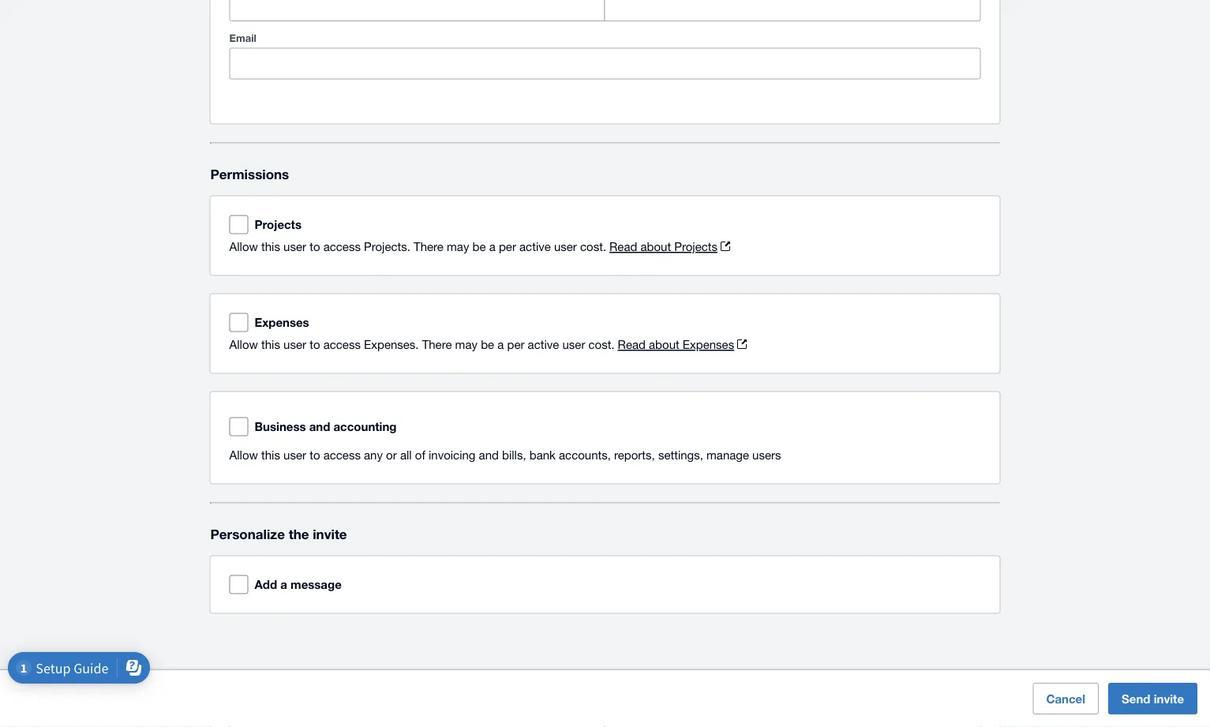 Task type: locate. For each thing, give the bounding box(es) containing it.
permissions
[[210, 167, 289, 182]]

0 vertical spatial to
[[310, 240, 320, 254]]

1 vertical spatial about
[[649, 338, 680, 352]]

0 vertical spatial active
[[520, 240, 551, 254]]

and right business
[[309, 420, 330, 434]]

to left projects.
[[310, 240, 320, 254]]

may
[[447, 240, 469, 254], [455, 338, 478, 352]]

manage
[[707, 449, 749, 462]]

1 vertical spatial projects
[[674, 240, 718, 254]]

invite right the
[[313, 527, 347, 542]]

user
[[284, 240, 306, 254], [554, 240, 577, 254], [284, 338, 306, 352], [563, 338, 585, 352], [284, 449, 306, 462]]

1 vertical spatial access
[[323, 338, 361, 352]]

may right expenses.
[[455, 338, 478, 352]]

1 vertical spatial to
[[310, 338, 320, 352]]

2 this from the top
[[261, 338, 280, 352]]

and
[[309, 420, 330, 434], [479, 449, 499, 462]]

be for expenses
[[481, 338, 494, 352]]

2 allow from the top
[[229, 338, 258, 352]]

access left projects.
[[323, 240, 361, 254]]

2 vertical spatial a
[[281, 578, 287, 592]]

per for expenses
[[507, 338, 525, 352]]

personalize the invite
[[210, 527, 347, 542]]

reports,
[[614, 449, 655, 462]]

1 to from the top
[[310, 240, 320, 254]]

projects
[[255, 218, 302, 232], [674, 240, 718, 254]]

1 horizontal spatial expenses
[[683, 338, 734, 352]]

1 vertical spatial expenses
[[683, 338, 734, 352]]

allow
[[229, 240, 258, 254], [229, 338, 258, 352], [229, 449, 258, 462]]

1 access from the top
[[323, 240, 361, 254]]

expenses.
[[364, 338, 419, 352]]

about
[[641, 240, 671, 254], [649, 338, 680, 352]]

1 vertical spatial cost.
[[589, 338, 615, 352]]

0 vertical spatial may
[[447, 240, 469, 254]]

access left expenses.
[[323, 338, 361, 352]]

access for projects
[[323, 240, 361, 254]]

2 vertical spatial allow
[[229, 449, 258, 462]]

1 allow from the top
[[229, 240, 258, 254]]

there for projects
[[414, 240, 444, 254]]

0 vertical spatial be
[[473, 240, 486, 254]]

message
[[291, 578, 342, 592]]

invoicing
[[429, 449, 476, 462]]

0 vertical spatial access
[[323, 240, 361, 254]]

be for projects
[[473, 240, 486, 254]]

2 vertical spatial this
[[261, 449, 280, 462]]

0 horizontal spatial a
[[281, 578, 287, 592]]

0 vertical spatial this
[[261, 240, 280, 254]]

read for projects
[[610, 240, 637, 254]]

3 allow from the top
[[229, 449, 258, 462]]

cost.
[[580, 240, 606, 254], [589, 338, 615, 352]]

accounts,
[[559, 449, 611, 462]]

and left "bills,"
[[479, 449, 499, 462]]

1 vertical spatial active
[[528, 338, 559, 352]]

1 vertical spatial may
[[455, 338, 478, 352]]

all
[[400, 449, 412, 462]]

business
[[255, 420, 306, 434]]

1 vertical spatial be
[[481, 338, 494, 352]]

0 vertical spatial allow
[[229, 240, 258, 254]]

0 vertical spatial there
[[414, 240, 444, 254]]

2 vertical spatial access
[[323, 449, 361, 462]]

1 vertical spatial this
[[261, 338, 280, 352]]

access
[[323, 240, 361, 254], [323, 338, 361, 352], [323, 449, 361, 462]]

read about projects link
[[610, 240, 730, 254]]

0 vertical spatial a
[[489, 240, 496, 254]]

add
[[255, 578, 277, 592]]

2 access from the top
[[323, 338, 361, 352]]

1 horizontal spatial a
[[489, 240, 496, 254]]

a
[[489, 240, 496, 254], [498, 338, 504, 352], [281, 578, 287, 592]]

1 vertical spatial a
[[498, 338, 504, 352]]

0 vertical spatial read
[[610, 240, 637, 254]]

1 vertical spatial per
[[507, 338, 525, 352]]

access left any
[[323, 449, 361, 462]]

invite right send
[[1154, 692, 1184, 706]]

1 vertical spatial there
[[422, 338, 452, 352]]

0 vertical spatial per
[[499, 240, 516, 254]]

there
[[414, 240, 444, 254], [422, 338, 452, 352]]

per
[[499, 240, 516, 254], [507, 338, 525, 352]]

there right projects.
[[414, 240, 444, 254]]

be
[[473, 240, 486, 254], [481, 338, 494, 352]]

personalize
[[210, 527, 285, 542]]

about for projects
[[641, 240, 671, 254]]

group
[[229, 0, 981, 22]]

read about expenses link
[[618, 338, 747, 352]]

invite inside button
[[1154, 692, 1184, 706]]

2 vertical spatial to
[[310, 449, 320, 462]]

invite
[[313, 527, 347, 542], [1154, 692, 1184, 706]]

1 horizontal spatial invite
[[1154, 692, 1184, 706]]

this
[[261, 240, 280, 254], [261, 338, 280, 352], [261, 449, 280, 462]]

0 vertical spatial projects
[[255, 218, 302, 232]]

user for any
[[284, 449, 306, 462]]

a for projects
[[489, 240, 496, 254]]

expenses
[[255, 316, 309, 330], [683, 338, 734, 352]]

1 vertical spatial invite
[[1154, 692, 1184, 706]]

0 vertical spatial invite
[[313, 527, 347, 542]]

0 horizontal spatial expenses
[[255, 316, 309, 330]]

1 this from the top
[[261, 240, 280, 254]]

0 vertical spatial cost.
[[580, 240, 606, 254]]

1 vertical spatial allow
[[229, 338, 258, 352]]

add a message
[[255, 578, 342, 592]]

1 vertical spatial read
[[618, 338, 646, 352]]

3 access from the top
[[323, 449, 361, 462]]

2 horizontal spatial a
[[498, 338, 504, 352]]

0 vertical spatial and
[[309, 420, 330, 434]]

to
[[310, 240, 320, 254], [310, 338, 320, 352], [310, 449, 320, 462]]

Email email field
[[230, 49, 980, 79]]

0 horizontal spatial invite
[[313, 527, 347, 542]]

to down business and accounting on the bottom of page
[[310, 449, 320, 462]]

active
[[520, 240, 551, 254], [528, 338, 559, 352]]

may right projects.
[[447, 240, 469, 254]]

send
[[1122, 692, 1151, 706]]

0 horizontal spatial and
[[309, 420, 330, 434]]

there right expenses.
[[422, 338, 452, 352]]

may for projects
[[447, 240, 469, 254]]

0 vertical spatial about
[[641, 240, 671, 254]]

read
[[610, 240, 637, 254], [618, 338, 646, 352]]

or
[[386, 449, 397, 462]]

cancel
[[1046, 692, 1086, 706]]

user for expenses.
[[284, 338, 306, 352]]

a for expenses
[[498, 338, 504, 352]]

to left expenses.
[[310, 338, 320, 352]]

Last name field
[[605, 0, 980, 21]]

2 to from the top
[[310, 338, 320, 352]]

accounting
[[334, 420, 397, 434]]

cost. for expenses
[[589, 338, 615, 352]]

1 horizontal spatial and
[[479, 449, 499, 462]]



Task type: describe. For each thing, give the bounding box(es) containing it.
access for expenses
[[323, 338, 361, 352]]

3 this from the top
[[261, 449, 280, 462]]

send invite button
[[1109, 683, 1198, 715]]

bills,
[[502, 449, 526, 462]]

email
[[229, 32, 256, 44]]

bank
[[530, 449, 556, 462]]

users
[[753, 449, 781, 462]]

this for expenses
[[261, 338, 280, 352]]

projects.
[[364, 240, 411, 254]]

read for expenses
[[618, 338, 646, 352]]

1 horizontal spatial projects
[[674, 240, 718, 254]]

user for projects.
[[284, 240, 306, 254]]

send invite
[[1122, 692, 1184, 706]]

0 vertical spatial expenses
[[255, 316, 309, 330]]

there for expenses
[[422, 338, 452, 352]]

allow this user to access projects. there may be a per active user cost. read about projects
[[229, 240, 718, 254]]

this for projects
[[261, 240, 280, 254]]

3 to from the top
[[310, 449, 320, 462]]

the
[[289, 527, 309, 542]]

allow for projects
[[229, 240, 258, 254]]

active for expenses
[[528, 338, 559, 352]]

business and accounting
[[255, 420, 397, 434]]

to for projects
[[310, 240, 320, 254]]

per for projects
[[499, 240, 516, 254]]

allow this user to access any or all of invoicing and bills, bank accounts, reports, settings, manage users
[[229, 449, 781, 462]]

cost. for projects
[[580, 240, 606, 254]]

any
[[364, 449, 383, 462]]

about for expenses
[[649, 338, 680, 352]]

allow for expenses
[[229, 338, 258, 352]]

active for projects
[[520, 240, 551, 254]]

allow this user to access expenses. there may be a per active user cost. read about expenses
[[229, 338, 734, 352]]

cancel button
[[1033, 683, 1099, 715]]

to for expenses
[[310, 338, 320, 352]]

First name field
[[230, 0, 604, 21]]

may for expenses
[[455, 338, 478, 352]]

of
[[415, 449, 425, 462]]

settings,
[[658, 449, 703, 462]]

0 horizontal spatial projects
[[255, 218, 302, 232]]

1 vertical spatial and
[[479, 449, 499, 462]]



Task type: vqa. For each thing, say whether or not it's contained in the screenshot.
bottom and
yes



